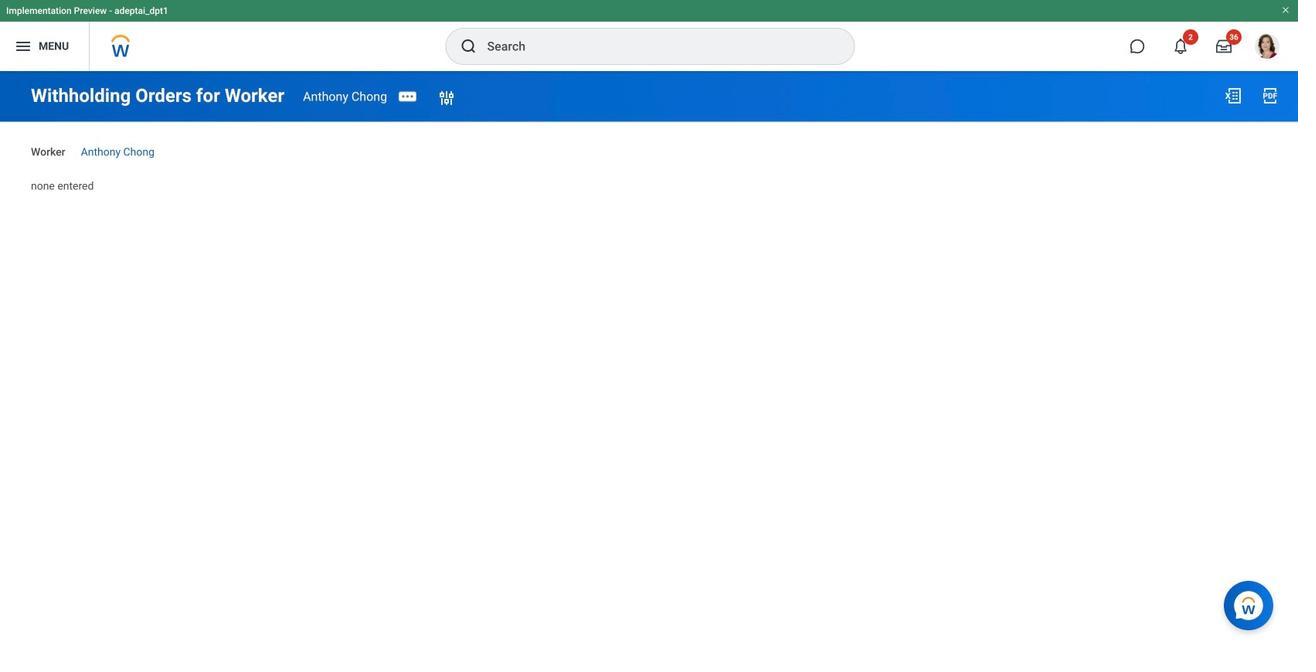 Task type: vqa. For each thing, say whether or not it's contained in the screenshot.
"justify" Image
yes



Task type: locate. For each thing, give the bounding box(es) containing it.
profile logan mcneil image
[[1256, 34, 1280, 62]]

main content
[[0, 71, 1299, 207]]

banner
[[0, 0, 1299, 71]]

export to excel image
[[1225, 87, 1243, 105]]

justify image
[[14, 37, 32, 56]]

Search Workday  search field
[[487, 29, 823, 63]]



Task type: describe. For each thing, give the bounding box(es) containing it.
inbox large image
[[1217, 39, 1232, 54]]

change selection image
[[438, 89, 456, 107]]

search image
[[460, 37, 478, 56]]

notifications large image
[[1174, 39, 1189, 54]]

view printable version (pdf) image
[[1262, 87, 1280, 105]]

close environment banner image
[[1282, 5, 1291, 15]]



